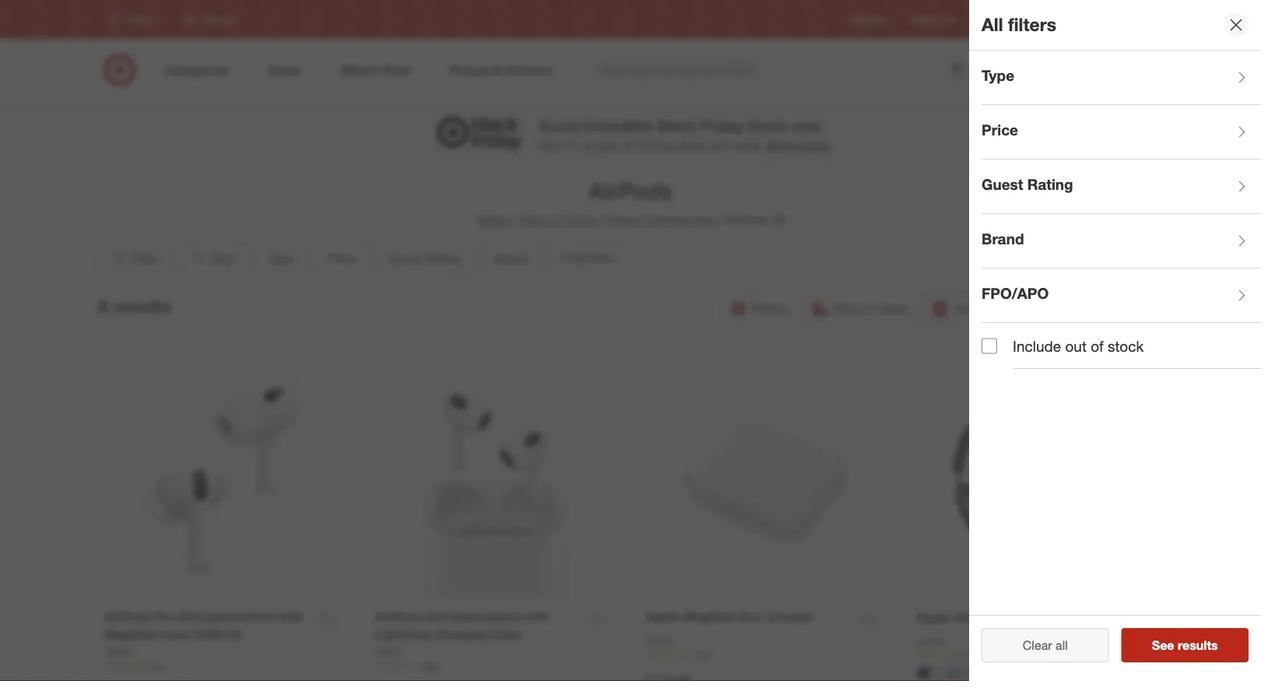 Task type: vqa. For each thing, say whether or not it's contained in the screenshot.
$9.99
no



Task type: locate. For each thing, give the bounding box(es) containing it.
(6)
[[772, 212, 786, 227]]

brand down target link
[[494, 251, 528, 266]]

apple link for apple magsafe duo charger
[[646, 633, 674, 649]]

0 vertical spatial rating
[[1028, 176, 1074, 194]]

1 horizontal spatial shop
[[834, 301, 864, 316]]

sort button
[[177, 241, 249, 276]]

1 with from the left
[[278, 609, 303, 625]]

0 vertical spatial type button
[[982, 51, 1262, 105]]

airpods up the lightning
[[375, 609, 422, 625]]

0 vertical spatial price
[[982, 121, 1019, 139]]

0 horizontal spatial case
[[160, 627, 190, 642]]

airpods inside apple airpods max link
[[955, 610, 1001, 625]]

brand experiences link
[[608, 212, 715, 227]]

target left ways
[[476, 212, 510, 227]]

apple link for apple airpods max
[[917, 634, 946, 649]]

shop
[[568, 212, 598, 227], [834, 301, 864, 316]]

1 vertical spatial price button
[[315, 241, 369, 276]]

apple for apple airpods max "apple" link
[[917, 635, 946, 648]]

case down generation)
[[492, 627, 522, 642]]

with
[[278, 609, 303, 625], [524, 609, 549, 625]]

0 vertical spatial guest rating
[[982, 176, 1074, 194]]

apple link for airpods (3rd generation) with lightning charging case
[[375, 644, 403, 659]]

1 vertical spatial type
[[269, 251, 295, 266]]

airpods left (6)
[[725, 212, 769, 227]]

stock
[[1108, 337, 1144, 355]]

0 horizontal spatial shop
[[568, 212, 598, 227]]

0 vertical spatial brand
[[608, 212, 642, 227]]

/ right to
[[601, 212, 605, 227]]

0 vertical spatial magsafe
[[684, 609, 736, 625]]

105
[[694, 649, 710, 661]]

1 vertical spatial results
[[1178, 638, 1219, 653]]

shop in store button
[[805, 291, 918, 325]]

0 horizontal spatial rating
[[426, 251, 462, 266]]

fpo/apo button up the stock in the right of the page
[[982, 269, 1262, 323]]

1 vertical spatial type button
[[255, 241, 308, 276]]

type down all
[[982, 67, 1015, 85]]

weekly
[[911, 14, 941, 25]]

search button
[[968, 53, 1006, 90]]

2 with from the left
[[524, 609, 549, 625]]

incredible
[[584, 117, 654, 135]]

shop left in
[[834, 301, 864, 316]]

target left circle
[[1042, 14, 1068, 25]]

score incredible black friday deals now save on top gifts & find new deals each week. start saving
[[539, 117, 829, 152]]

0 horizontal spatial magsafe
[[104, 627, 156, 642]]

day
[[989, 301, 1011, 316]]

weekly ad link
[[911, 13, 955, 26]]

0 horizontal spatial with
[[278, 609, 303, 625]]

with right generation)
[[524, 609, 549, 625]]

1 horizontal spatial brand button
[[982, 214, 1262, 269]]

experiences
[[645, 212, 715, 227]]

fpo/apo button down to
[[547, 241, 628, 276]]

results inside 'see results' button
[[1178, 638, 1219, 653]]

1 horizontal spatial fpo/apo
[[982, 285, 1049, 303]]

/ left ways
[[513, 212, 517, 227]]

clear all button
[[982, 629, 1110, 663]]

with inside airpods pro (2nd generation) with magsafe case (usb‑c)
[[278, 609, 303, 625]]

2 vertical spatial brand
[[494, 251, 528, 266]]

1 horizontal spatial fpo/apo button
[[982, 269, 1262, 323]]

1 horizontal spatial with
[[524, 609, 549, 625]]

1 vertical spatial target
[[476, 212, 510, 227]]

airpods (3rd generation) with lightning charging case image
[[375, 359, 615, 599], [375, 359, 615, 599]]

airpods for airpods target / ways to shop / brand experiences / airpods (6)
[[589, 177, 673, 204]]

1 horizontal spatial guest rating button
[[982, 160, 1262, 214]]

2 horizontal spatial brand
[[982, 230, 1025, 248]]

results right see
[[1178, 638, 1219, 653]]

0 horizontal spatial target
[[476, 212, 510, 227]]

apple link
[[646, 633, 674, 649], [917, 634, 946, 649], [104, 644, 132, 659], [375, 644, 403, 659]]

type right sort
[[269, 251, 295, 266]]

1 vertical spatial brand
[[982, 230, 1025, 248]]

duo
[[739, 609, 764, 625]]

1 vertical spatial magsafe
[[104, 627, 156, 642]]

rating
[[1028, 176, 1074, 194], [426, 251, 462, 266]]

0 horizontal spatial fpo/apo
[[561, 251, 615, 266]]

0 horizontal spatial fpo/apo button
[[547, 241, 628, 276]]

1 vertical spatial guest rating
[[389, 251, 462, 266]]

/
[[513, 212, 517, 227], [601, 212, 605, 227], [718, 212, 722, 227]]

airpods pro (2nd generation) with magsafe case (usb‑c) image
[[104, 359, 344, 599], [104, 359, 344, 599]]

case inside airpods (3rd generation) with lightning charging case
[[492, 627, 522, 642]]

airpods inside airpods (3rd generation) with lightning charging case
[[375, 609, 422, 625]]

1 horizontal spatial magsafe
[[684, 609, 736, 625]]

magsafe up 105
[[684, 609, 736, 625]]

see results
[[1153, 638, 1219, 653]]

1 horizontal spatial guest rating
[[982, 176, 1074, 194]]

0 horizontal spatial type
[[269, 251, 295, 266]]

case inside airpods pro (2nd generation) with magsafe case (usb‑c)
[[160, 627, 190, 642]]

1 horizontal spatial price
[[982, 121, 1019, 139]]

airpods inside airpods pro (2nd generation) with magsafe case (usb‑c)
[[104, 609, 150, 625]]

0 horizontal spatial results
[[113, 296, 171, 317]]

guest rating
[[982, 176, 1074, 194], [389, 251, 462, 266]]

1 horizontal spatial results
[[1178, 638, 1219, 653]]

results
[[113, 296, 171, 317], [1178, 638, 1219, 653]]

filter
[[132, 251, 159, 266]]

to
[[554, 212, 565, 227]]

0 vertical spatial type
[[982, 67, 1015, 85]]

type button down circle
[[982, 51, 1262, 105]]

type button right sort
[[255, 241, 308, 276]]

pro
[[154, 609, 175, 625]]

guest
[[982, 176, 1024, 194], [389, 251, 422, 266]]

target
[[1042, 14, 1068, 25], [476, 212, 510, 227]]

fpo/apo
[[561, 251, 615, 266], [982, 285, 1049, 303]]

with right "generation)"
[[278, 609, 303, 625]]

1 horizontal spatial type
[[982, 67, 1015, 85]]

6 results
[[98, 296, 171, 317]]

magsafe down the pro at the left
[[104, 627, 156, 642]]

2 case from the left
[[492, 627, 522, 642]]

shop inside button
[[834, 301, 864, 316]]

case down the pro at the left
[[160, 627, 190, 642]]

same day delivery button
[[925, 291, 1069, 325]]

apple for apple airpods max
[[917, 610, 951, 625]]

0 vertical spatial results
[[113, 296, 171, 317]]

0 vertical spatial shop
[[568, 212, 598, 227]]

delivery
[[1014, 301, 1059, 316]]

guest rating button
[[982, 160, 1262, 214], [376, 241, 475, 276]]

brand button
[[982, 214, 1262, 269], [481, 241, 541, 276]]

results right 6
[[113, 296, 171, 317]]

price
[[982, 121, 1019, 139], [328, 251, 356, 266]]

filters
[[1009, 14, 1057, 36]]

out
[[1066, 337, 1087, 355]]

airpods up brand experiences link
[[589, 177, 673, 204]]

1 horizontal spatial price button
[[982, 105, 1262, 160]]

magsafe
[[684, 609, 736, 625], [104, 627, 156, 642]]

0 vertical spatial fpo/apo
[[561, 251, 615, 266]]

airpods
[[589, 177, 673, 204], [725, 212, 769, 227], [104, 609, 150, 625], [375, 609, 422, 625], [955, 610, 1001, 625]]

1 vertical spatial shop
[[834, 301, 864, 316]]

0 vertical spatial target
[[1042, 14, 1068, 25]]

1 vertical spatial guest rating button
[[376, 241, 475, 276]]

brand
[[608, 212, 642, 227], [982, 230, 1025, 248], [494, 251, 528, 266]]

909 link
[[375, 659, 615, 673]]

1 / from the left
[[513, 212, 517, 227]]

1 vertical spatial fpo/apo
[[982, 285, 1049, 303]]

1 horizontal spatial case
[[492, 627, 522, 642]]

&
[[625, 138, 632, 152]]

1 case from the left
[[160, 627, 190, 642]]

on
[[566, 138, 578, 152]]

shop right to
[[568, 212, 598, 227]]

brand left the experiences
[[608, 212, 642, 227]]

2 horizontal spatial /
[[718, 212, 722, 227]]

of
[[1091, 337, 1104, 355]]

weekly ad
[[911, 14, 955, 25]]

apple magsafe duo charger image
[[646, 359, 886, 599], [646, 359, 886, 599]]

apple airpods max image
[[917, 359, 1158, 600], [917, 359, 1158, 600]]

0 horizontal spatial price button
[[315, 241, 369, 276]]

0 vertical spatial guest
[[982, 176, 1024, 194]]

fpo/apo button
[[547, 241, 628, 276], [982, 269, 1262, 323]]

price button
[[982, 105, 1262, 160], [315, 241, 369, 276]]

0 horizontal spatial guest
[[389, 251, 422, 266]]

0 vertical spatial guest rating button
[[982, 160, 1262, 214]]

type
[[982, 67, 1015, 85], [269, 251, 295, 266]]

1 horizontal spatial guest
[[982, 176, 1024, 194]]

new
[[656, 138, 676, 152]]

see results button
[[1122, 629, 1249, 663]]

guest rating inside 'all filters' dialog
[[982, 176, 1074, 194]]

74 link
[[104, 659, 344, 673]]

airpods left the pro at the left
[[104, 609, 150, 625]]

/ right the experiences
[[718, 212, 722, 227]]

1 horizontal spatial brand
[[608, 212, 642, 227]]

apple
[[646, 609, 680, 625], [917, 610, 951, 625], [646, 634, 674, 648], [917, 635, 946, 648], [104, 645, 132, 658], [375, 645, 403, 658]]

airpods pro (2nd generation) with magsafe case (usb‑c) link
[[104, 608, 307, 644]]

1 horizontal spatial type button
[[982, 51, 1262, 105]]

include out of stock
[[1013, 337, 1144, 355]]

airpods up the 417
[[955, 610, 1001, 625]]

1 horizontal spatial rating
[[1028, 176, 1074, 194]]

all filters
[[982, 14, 1057, 36]]

store
[[880, 301, 908, 316]]

shop inside airpods target / ways to shop / brand experiences / airpods (6)
[[568, 212, 598, 227]]

fpo/apo inside 'all filters' dialog
[[982, 285, 1049, 303]]

1 horizontal spatial /
[[601, 212, 605, 227]]

all
[[982, 14, 1004, 36]]

0 horizontal spatial brand
[[494, 251, 528, 266]]

target inside airpods target / ways to shop / brand experiences / airpods (6)
[[476, 212, 510, 227]]

0 horizontal spatial /
[[513, 212, 517, 227]]

brand up same day delivery
[[982, 230, 1025, 248]]

0 horizontal spatial price
[[328, 251, 356, 266]]



Task type: describe. For each thing, give the bounding box(es) containing it.
redcard link
[[980, 13, 1017, 26]]

0 horizontal spatial guest rating button
[[376, 241, 475, 276]]

(2nd
[[178, 609, 204, 625]]

search
[[968, 64, 1006, 79]]

ways
[[521, 212, 550, 227]]

all filters dialog
[[970, 0, 1262, 682]]

1 vertical spatial price
[[328, 251, 356, 266]]

0 horizontal spatial type button
[[255, 241, 308, 276]]

start
[[767, 138, 793, 152]]

ad
[[943, 14, 955, 25]]

include
[[1013, 337, 1062, 355]]

rating inside 'all filters' dialog
[[1028, 176, 1074, 194]]

airpods (3rd generation) with lightning charging case link
[[375, 608, 578, 644]]

deals
[[679, 138, 705, 152]]

clear all
[[1023, 638, 1068, 653]]

1 vertical spatial guest
[[389, 251, 422, 266]]

apple airpods max link
[[917, 609, 1030, 627]]

deals
[[748, 117, 788, 135]]

brand inside 'all filters' dialog
[[982, 230, 1025, 248]]

sort
[[212, 251, 236, 266]]

6
[[98, 296, 108, 317]]

magsafe inside airpods pro (2nd generation) with magsafe case (usb‑c)
[[104, 627, 156, 642]]

ways to shop link
[[521, 212, 598, 227]]

What can we help you find? suggestions appear below search field
[[591, 53, 979, 87]]

apple link for airpods pro (2nd generation) with magsafe case (usb‑c)
[[104, 644, 132, 659]]

in
[[867, 301, 877, 316]]

airpods for airpods pro (2nd generation) with magsafe case (usb‑c)
[[104, 609, 150, 625]]

airpods for airpods (3rd generation) with lightning charging case
[[375, 609, 422, 625]]

friday
[[701, 117, 744, 135]]

with inside airpods (3rd generation) with lightning charging case
[[524, 609, 549, 625]]

save
[[539, 138, 563, 152]]

0 horizontal spatial brand button
[[481, 241, 541, 276]]

max
[[1005, 610, 1030, 625]]

type button inside 'all filters' dialog
[[982, 51, 1262, 105]]

target circle link
[[1042, 13, 1094, 26]]

airpods target / ways to shop / brand experiences / airpods (6)
[[476, 177, 786, 227]]

apple magsafe duo charger
[[646, 609, 815, 625]]

case for generation)
[[492, 627, 522, 642]]

registry
[[851, 14, 886, 25]]

airpods pro (2nd generation) with magsafe case (usb‑c)
[[104, 609, 303, 642]]

generation)
[[451, 609, 521, 625]]

(3rd
[[425, 609, 448, 625]]

(usb‑c)
[[193, 627, 241, 642]]

now
[[792, 117, 822, 135]]

all
[[1056, 638, 1068, 653]]

1 horizontal spatial target
[[1042, 14, 1068, 25]]

target link
[[476, 212, 510, 227]]

guest rating button inside 'all filters' dialog
[[982, 160, 1262, 214]]

same day delivery
[[954, 301, 1059, 316]]

shop in store
[[834, 301, 908, 316]]

0 horizontal spatial guest rating
[[389, 251, 462, 266]]

909
[[423, 660, 439, 672]]

find
[[635, 138, 653, 152]]

3 / from the left
[[718, 212, 722, 227]]

apple for "apple" link for apple magsafe duo charger
[[646, 634, 674, 648]]

apple for airpods pro (2nd generation) with magsafe case (usb‑c) "apple" link
[[104, 645, 132, 658]]

results for 6 results
[[113, 296, 171, 317]]

case for (2nd
[[160, 627, 190, 642]]

417 link
[[917, 649, 1158, 663]]

registry link
[[851, 13, 886, 26]]

filter button
[[98, 241, 171, 276]]

saving
[[796, 138, 829, 152]]

Include out of stock checkbox
[[982, 338, 998, 354]]

0 vertical spatial price button
[[982, 105, 1262, 160]]

apple for apple magsafe duo charger
[[646, 609, 680, 625]]

target circle
[[1042, 14, 1094, 25]]

charger
[[767, 609, 815, 625]]

guest inside 'all filters' dialog
[[982, 176, 1024, 194]]

type inside 'all filters' dialog
[[982, 67, 1015, 85]]

pickup button
[[722, 291, 799, 325]]

pickup
[[751, 301, 789, 316]]

each
[[708, 138, 732, 152]]

apple for "apple" link associated with airpods (3rd generation) with lightning charging case
[[375, 645, 403, 658]]

1 vertical spatial rating
[[426, 251, 462, 266]]

same
[[954, 301, 986, 316]]

week.
[[735, 138, 764, 152]]

gifts
[[601, 138, 622, 152]]

brand inside airpods target / ways to shop / brand experiences / airpods (6)
[[608, 212, 642, 227]]

generation)
[[207, 609, 275, 625]]

airpods (3rd generation) with lightning charging case
[[375, 609, 549, 642]]

apple airpods max
[[917, 610, 1030, 625]]

74
[[152, 660, 163, 672]]

lightning
[[375, 627, 431, 642]]

2 / from the left
[[601, 212, 605, 227]]

charging
[[434, 627, 489, 642]]

clear
[[1023, 638, 1053, 653]]

redcard
[[980, 14, 1017, 25]]

circle
[[1070, 14, 1094, 25]]

score
[[539, 117, 580, 135]]

black
[[658, 117, 697, 135]]

105 link
[[646, 649, 886, 662]]

price inside 'all filters' dialog
[[982, 121, 1019, 139]]

top
[[581, 138, 598, 152]]

apple magsafe duo charger link
[[646, 608, 815, 626]]

417
[[965, 650, 981, 662]]

see
[[1153, 638, 1175, 653]]

results for see results
[[1178, 638, 1219, 653]]



